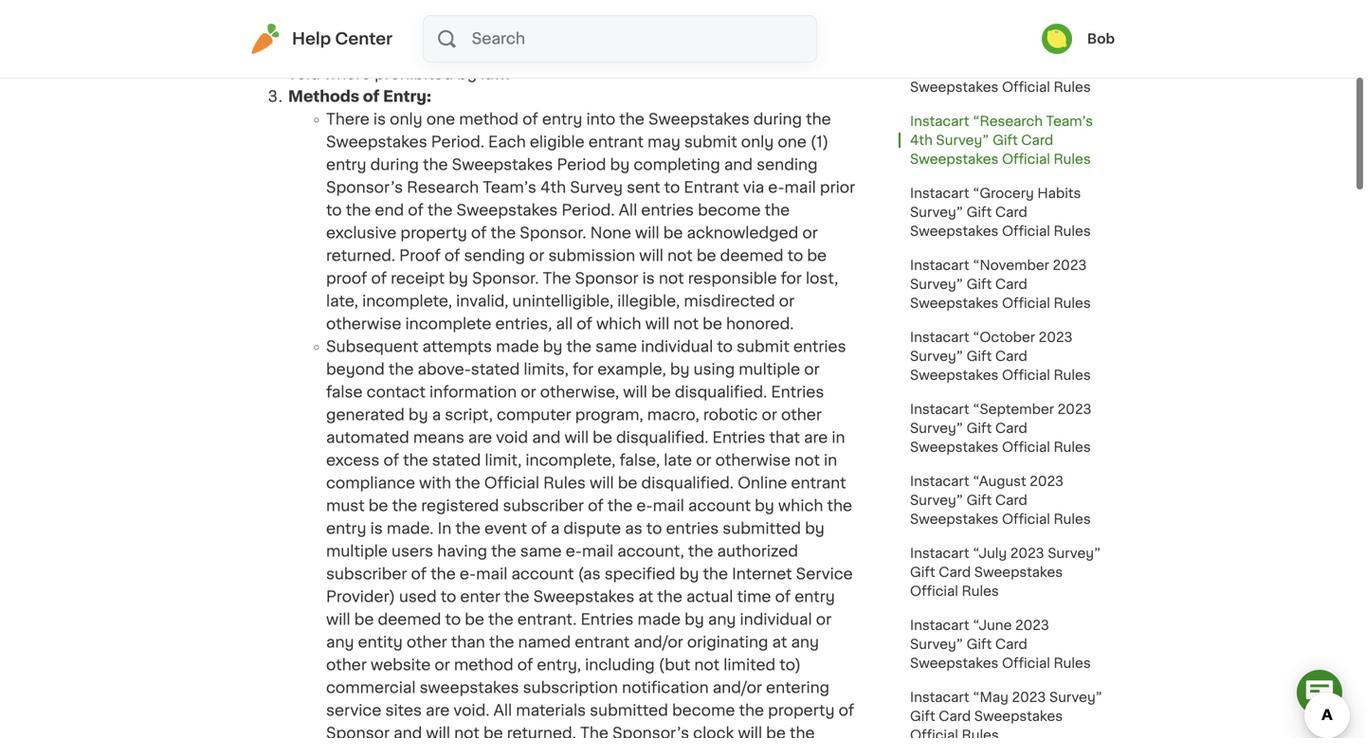 Task type: describe. For each thing, give the bounding box(es) containing it.
e- up as
[[637, 499, 653, 514]]

by up limits,
[[543, 339, 563, 355]]

period
[[557, 157, 606, 173]]

entry up eligible
[[542, 112, 583, 127]]

0 horizontal spatial returned.
[[326, 248, 395, 264]]

responsible
[[688, 271, 777, 286]]

4th inside instacart "research team's 4th survey" gift card sweepstakes official rules
[[910, 134, 933, 147]]

made.
[[387, 521, 434, 537]]

1 horizontal spatial for
[[781, 271, 802, 286]]

1 vertical spatial all
[[493, 703, 512, 719]]

2 horizontal spatial any
[[791, 635, 819, 650]]

be down enter at left
[[465, 612, 484, 628]]

0 vertical spatial only
[[390, 112, 423, 127]]

there
[[326, 112, 370, 127]]

sweepstakes inside the instacart "december 2023 survey" gift card sweepstakes official rules
[[910, 27, 999, 41]]

example,
[[598, 362, 666, 377]]

survey" for instacart "october 2023 survey" gift card sweepstakes official rules
[[910, 350, 963, 363]]

to)
[[780, 658, 801, 673]]

sweepstakes inside instacart "november 2023 survey" gift card sweepstakes official rules
[[910, 297, 999, 310]]

survey inside instacart nutrition survey sweepstakes official rules
[[1035, 62, 1081, 75]]

0 horizontal spatial same
[[520, 544, 562, 559]]

0 horizontal spatial made
[[496, 339, 539, 355]]

"grocery
[[973, 187, 1034, 200]]

bob link
[[1042, 24, 1115, 54]]

proof
[[326, 271, 367, 286]]

instacart for instacart "research team's 4th survey" gift card sweepstakes official rules
[[910, 115, 970, 128]]

sweepstakes down "there"
[[326, 135, 427, 150]]

or up "honored."
[[779, 294, 795, 309]]

by down actual
[[685, 612, 704, 628]]

0 horizontal spatial multiple
[[326, 544, 388, 559]]

be down false,
[[618, 476, 638, 491]]

entrant
[[684, 180, 739, 195]]

instacart for instacart "september 2023 survey" gift card sweepstakes official rules
[[910, 403, 970, 416]]

2023 for "may
[[1012, 691, 1046, 704]]

1 vertical spatial which
[[778, 499, 823, 514]]

than
[[451, 635, 485, 650]]

1 horizontal spatial incomplete,
[[526, 453, 616, 468]]

0 horizontal spatial deemed
[[378, 612, 441, 628]]

be down 'compliance'
[[369, 499, 388, 514]]

1 vertical spatial in
[[824, 453, 837, 468]]

by up invalid,
[[449, 271, 468, 286]]

"september
[[973, 403, 1054, 416]]

script,
[[445, 408, 493, 423]]

attempts
[[422, 339, 492, 355]]

service
[[796, 567, 853, 582]]

actual
[[686, 590, 733, 605]]

authorized
[[717, 544, 798, 559]]

or up lost,
[[803, 226, 818, 241]]

late,
[[326, 294, 358, 309]]

0 horizontal spatial and
[[394, 726, 422, 739]]

or up unintelligible,
[[529, 248, 545, 264]]

instacart "research team's 4th survey" gift card sweepstakes official rules
[[910, 115, 1093, 166]]

beyond
[[326, 362, 385, 377]]

bob
[[1087, 32, 1115, 46]]

must
[[326, 499, 365, 514]]

0 vertical spatial period.
[[431, 135, 484, 150]]

center
[[335, 31, 393, 47]]

subscription
[[523, 681, 618, 696]]

or up sweepstakes
[[435, 658, 450, 673]]

time
[[737, 590, 771, 605]]

or down lost,
[[804, 362, 820, 377]]

1 horizontal spatial individual
[[740, 612, 812, 628]]

will down program,
[[565, 430, 589, 446]]

originating
[[687, 635, 768, 650]]

2 horizontal spatial and
[[724, 157, 753, 173]]

to down the 'acknowledged'
[[788, 248, 803, 264]]

sweepstakes inside instacart "october 2023 survey" gift card sweepstakes official rules
[[910, 369, 999, 382]]

sweepstakes down each
[[452, 157, 553, 173]]

or right late
[[696, 453, 712, 468]]

1 horizontal spatial and/or
[[713, 681, 762, 696]]

0 vertical spatial sponsor
[[575, 271, 639, 286]]

habits
[[1038, 187, 1081, 200]]

instacart "may 2023 survey" gift card sweepstakes official rules
[[910, 691, 1103, 739]]

"december
[[973, 0, 1051, 3]]

official for instacart "december 2023 survey" gift card sweepstakes official rules
[[1002, 27, 1050, 41]]

1 vertical spatial entrant
[[791, 476, 846, 491]]

macro,
[[647, 408, 700, 423]]

compliance
[[326, 476, 415, 491]]

survey" for instacart "grocery habits survey" gift card sweepstakes official rules
[[910, 206, 963, 219]]

1 vertical spatial one
[[778, 135, 807, 150]]

rules for instacart "grocery habits survey" gift card sweepstakes official rules
[[1054, 225, 1091, 238]]

illegible,
[[617, 294, 680, 309]]

instacart for instacart "june 2023 survey" gift card sweepstakes official rules
[[910, 619, 970, 632]]

1 horizontal spatial returned.
[[507, 726, 576, 739]]

"october
[[973, 331, 1035, 344]]

instacart "grocery habits survey" gift card sweepstakes official rules
[[910, 187, 1091, 238]]

0 vertical spatial otherwise
[[326, 317, 401, 332]]

1 horizontal spatial entries
[[713, 430, 766, 446]]

instacart for instacart "november 2023 survey" gift card sweepstakes official rules
[[910, 259, 970, 272]]

void.
[[454, 703, 490, 719]]

1 vertical spatial sponsor's
[[613, 726, 689, 739]]

0 vertical spatial become
[[698, 203, 761, 218]]

survey" for instacart "june 2023 survey" gift card sweepstakes official rules
[[910, 638, 963, 651]]

instacart "july 2023 survey" gift card sweepstakes official rules link
[[899, 537, 1115, 609]]

help center link
[[250, 24, 393, 54]]

will right none
[[635, 226, 660, 241]]

entry,
[[537, 658, 581, 673]]

1 vertical spatial for
[[573, 362, 594, 377]]

instacart "december 2023 survey" gift card sweepstakes official rules link
[[899, 0, 1115, 51]]

1 vertical spatial sponsor
[[326, 726, 390, 739]]

"july
[[973, 547, 1007, 560]]

by up the means
[[409, 408, 428, 423]]

service
[[326, 703, 382, 719]]

robotic
[[703, 408, 758, 423]]

sweepstakes up may
[[648, 112, 750, 127]]

instacart for instacart "august 2023 survey" gift card sweepstakes official rules
[[910, 475, 970, 488]]

event
[[485, 521, 527, 537]]

be up macro,
[[651, 385, 671, 400]]

materials
[[516, 703, 586, 719]]

rules inside methods of entry: there is only one method of entry into the sweepstakes during the sweepstakes period. each eligible entrant may submit only one (1) entry during the sweepstakes period by completing and sending sponsor's research team's 4th survey sent to entrant via e-mail prior to the end of the sweepstakes period. all entries become the exclusive property of the sponsor. none will be acknowledged or returned. proof of sending or submission will not be deemed to be proof of receipt by sponsor. the sponsor is not responsible for lost, late, incomplete, invalid, unintelligible, illegible, misdirected or otherwise incomplete entries, all of which will not be honored. subsequent attempts made by the same individual to submit entries beyond the above-stated limits, for example, by using multiple or false contact information or otherwise, will be disqualified. entries generated by a script, computer program, macro, robotic or other automated means are void and will be disqualified. entries that are in excess of the stated limit, incomplete, false, late or otherwise not in compliance with the official rules will be disqualified. online entrant must be the registered subscriber of the e-mail account by which the entry is made. in the event of a dispute as to entries submitted by multiple users having the same e-mail account, the authorized subscriber of the e-mail account (as specified by the internet service provider) used to enter the sweepstakes at the actual time of entry will be deemed to be the entrant. entries made by any individual or any entity other than the named entrant and/or originating at any other website or method of entry, including (but not limited to) commercial sweepstakes subscription notification and/or entering service sites are void. all materials submitted become the property of sponsor and will not be returned. the sponsor's
[[543, 476, 586, 491]]

information
[[430, 385, 517, 400]]

card inside instacart "research team's 4th survey" gift card sweepstakes official rules
[[1021, 134, 1054, 147]]

survey" for instacart "july 2023 survey" gift card sweepstakes official rules
[[1048, 547, 1101, 560]]

by left 'using'
[[670, 362, 690, 377]]

1 vertical spatial subscriber
[[326, 567, 407, 582]]

sweepstakes inside instacart "september 2023 survey" gift card sweepstakes official rules
[[910, 441, 999, 454]]

end
[[375, 203, 404, 218]]

or up that at bottom
[[762, 408, 777, 423]]

0 vertical spatial one
[[426, 112, 455, 127]]

entity
[[358, 635, 403, 650]]

to right as
[[646, 521, 662, 537]]

will down illegible,
[[645, 317, 670, 332]]

users
[[392, 544, 433, 559]]

1 vertical spatial submit
[[737, 339, 790, 355]]

(1)
[[811, 135, 829, 150]]

sweepstakes inside instacart "july 2023 survey" gift card sweepstakes official rules
[[974, 566, 1063, 579]]

rules for instacart "august 2023 survey" gift card sweepstakes official rules
[[1054, 513, 1091, 526]]

research
[[407, 180, 479, 195]]

1 horizontal spatial are
[[468, 430, 492, 446]]

methods of entry: there is only one method of entry into the sweepstakes during the sweepstakes period. each eligible entrant may submit only one (1) entry during the sweepstakes period by completing and sending sponsor's research team's 4th survey sent to entrant via e-mail prior to the end of the sweepstakes period. all entries become the exclusive property of the sponsor. none will be acknowledged or returned. proof of sending or submission will not be deemed to be proof of receipt by sponsor. the sponsor is not responsible for lost, late, incomplete, invalid, unintelligible, illegible, misdirected or otherwise incomplete entries, all of which will not be honored. subsequent attempts made by the same individual to submit entries beyond the above-stated limits, for example, by using multiple or false contact information or otherwise, will be disqualified. entries generated by a script, computer program, macro, robotic or other automated means are void and will be disqualified. entries that are in excess of the stated limit, incomplete, false, late or otherwise not in compliance with the official rules will be disqualified. online entrant must be the registered subscriber of the e-mail account by which the entry is made. in the event of a dispute as to entries submitted by multiple users having the same e-mail account, the authorized subscriber of the e-mail account (as specified by the internet service provider) used to enter the sweepstakes at the actual time of entry will be deemed to be the entrant. entries made by any individual or any entity other than the named entrant and/or originating at any other website or method of entry, including (but not limited to) commercial sweepstakes subscription notification and/or entering service sites are void. all materials submitted become the property of sponsor and will not be returned. the sponsor's 
[[288, 89, 855, 739]]

each
[[488, 135, 526, 150]]

website
[[371, 658, 431, 673]]

nutrition
[[973, 62, 1031, 75]]

0 vertical spatial account
[[688, 499, 751, 514]]

2023 for "june
[[1015, 619, 1049, 632]]

card for "july
[[939, 566, 971, 579]]

0 vertical spatial stated
[[471, 362, 520, 377]]

misdirected
[[684, 294, 775, 309]]

2 vertical spatial entrant
[[575, 635, 630, 650]]

be down void.
[[483, 726, 503, 739]]

e- up the (as
[[566, 544, 582, 559]]

entry down must
[[326, 521, 367, 537]]

0 vertical spatial disqualified.
[[675, 385, 767, 400]]

1 horizontal spatial any
[[708, 612, 736, 628]]

0 vertical spatial sending
[[757, 157, 818, 173]]

will down sweepstakes
[[426, 726, 450, 739]]

gift for "grocery
[[967, 206, 992, 219]]

Search search field
[[470, 16, 816, 62]]

rules for instacart "may 2023 survey" gift card sweepstakes official rules
[[962, 729, 999, 739]]

to up than
[[445, 612, 461, 628]]

1 vertical spatial the
[[580, 726, 609, 739]]

1 vertical spatial and
[[532, 430, 561, 446]]

survey" for instacart "august 2023 survey" gift card sweepstakes official rules
[[910, 494, 963, 507]]

gift for "june
[[967, 638, 992, 651]]

be up responsible
[[697, 248, 716, 264]]

lost,
[[806, 271, 838, 286]]

by up service
[[805, 521, 825, 537]]

1 vertical spatial sponsor.
[[472, 271, 539, 286]]

0 vertical spatial deemed
[[720, 248, 784, 264]]

rules for instacart "october 2023 survey" gift card sweepstakes official rules
[[1054, 369, 1091, 382]]

entries,
[[495, 317, 552, 332]]

card for "october
[[995, 350, 1028, 363]]

subsequent
[[326, 339, 419, 355]]

named
[[518, 635, 571, 650]]

2 horizontal spatial are
[[804, 430, 828, 446]]

instacart nutrition survey sweepstakes official rules
[[910, 62, 1091, 94]]

dispute
[[564, 521, 621, 537]]

by up actual
[[680, 567, 699, 582]]

0 vertical spatial in
[[832, 430, 845, 446]]

1 vertical spatial method
[[454, 658, 514, 673]]

team's inside instacart "research team's 4th survey" gift card sweepstakes official rules
[[1046, 115, 1093, 128]]

sweepstakes inside instacart "research team's 4th survey" gift card sweepstakes official rules
[[910, 153, 999, 166]]

0 vertical spatial sponsor.
[[520, 226, 586, 241]]

0 vertical spatial and/or
[[634, 635, 683, 650]]

by up "sent"
[[610, 157, 630, 173]]

proof
[[399, 248, 441, 264]]

to up exclusive
[[326, 203, 342, 218]]

0 vertical spatial method
[[459, 112, 519, 127]]

gift for "july
[[910, 566, 935, 579]]

1 vertical spatial a
[[551, 521, 560, 537]]

exclusive
[[326, 226, 397, 241]]

instacart "grocery habits survey" gift card sweepstakes official rules link
[[899, 176, 1115, 248]]

1 vertical spatial at
[[772, 635, 787, 650]]

entry down service
[[795, 590, 835, 605]]

0 vertical spatial entrant
[[589, 135, 644, 150]]

official inside instacart nutrition survey sweepstakes official rules
[[1002, 81, 1050, 94]]

official for instacart "october 2023 survey" gift card sweepstakes official rules
[[1002, 369, 1050, 382]]

none
[[590, 226, 631, 241]]

may
[[648, 135, 681, 150]]

instacart for instacart nutrition survey sweepstakes official rules
[[910, 62, 970, 75]]

2 vertical spatial disqualified.
[[641, 476, 734, 491]]

0 vertical spatial during
[[754, 112, 802, 127]]

gift for "may
[[910, 710, 935, 723]]

submission
[[548, 248, 635, 264]]

gift inside instacart "research team's 4th survey" gift card sweepstakes official rules
[[993, 134, 1018, 147]]

sweepstakes
[[420, 681, 519, 696]]

e- right via
[[768, 180, 785, 195]]

1 vertical spatial disqualified.
[[616, 430, 709, 446]]

0 horizontal spatial sponsor's
[[326, 180, 403, 195]]

0 vertical spatial same
[[596, 339, 637, 355]]

instacart "august 2023 survey" gift card sweepstakes official rules link
[[899, 465, 1115, 537]]

to up 'using'
[[717, 339, 733, 355]]

instacart image
[[250, 24, 281, 54]]

0 vertical spatial entries
[[771, 385, 824, 400]]

1 vertical spatial during
[[370, 157, 419, 173]]

rules for instacart "november 2023 survey" gift card sweepstakes official rules
[[1054, 297, 1091, 310]]

0 vertical spatial all
[[619, 203, 637, 218]]

instacart "december 2023 survey" gift card sweepstakes official rules
[[910, 0, 1091, 41]]

be down misdirected
[[703, 317, 722, 332]]

registered
[[421, 499, 499, 514]]

means
[[413, 430, 464, 446]]

(as
[[578, 567, 601, 582]]

card for "november
[[995, 278, 1028, 291]]

official for instacart "may 2023 survey" gift card sweepstakes official rules
[[910, 729, 958, 739]]

e- down having
[[460, 567, 476, 582]]

survey" for instacart "september 2023 survey" gift card sweepstakes official rules
[[910, 422, 963, 435]]

1 vertical spatial only
[[741, 135, 774, 150]]

program,
[[575, 408, 644, 423]]

or up computer
[[521, 385, 536, 400]]

survey" for instacart "november 2023 survey" gift card sweepstakes official rules
[[910, 278, 963, 291]]

will up illegible,
[[639, 248, 664, 264]]

be right none
[[663, 226, 683, 241]]

sites
[[385, 703, 422, 719]]

0 vertical spatial which
[[596, 317, 641, 332]]

mail up enter at left
[[476, 567, 508, 582]]

official for instacart "grocery habits survey" gift card sweepstakes official rules
[[1002, 225, 1050, 238]]

gift for "september
[[967, 422, 992, 435]]

sweepstakes down the (as
[[533, 590, 635, 605]]

instacart for instacart "december 2023 survey" gift card sweepstakes official rules
[[910, 0, 970, 3]]

will down provider)
[[326, 612, 350, 628]]

false
[[326, 385, 363, 400]]

mail down dispute
[[582, 544, 614, 559]]

invalid,
[[456, 294, 509, 309]]

sent
[[627, 180, 660, 195]]

0 vertical spatial other
[[781, 408, 822, 423]]

1 vertical spatial is
[[642, 271, 655, 286]]

0 vertical spatial entries
[[641, 203, 694, 218]]

internet
[[732, 567, 792, 582]]

0 vertical spatial submitted
[[723, 521, 801, 537]]

or down service
[[816, 612, 832, 628]]

instacart "november 2023 survey" gift card sweepstakes official rules
[[910, 259, 1091, 310]]

2 vertical spatial entries
[[666, 521, 719, 537]]

into
[[586, 112, 616, 127]]

1 vertical spatial otherwise
[[715, 453, 791, 468]]

mail left prior on the top right of page
[[785, 180, 816, 195]]

gift for "december
[[967, 9, 992, 22]]

to right used
[[441, 590, 456, 605]]

provider)
[[326, 590, 395, 605]]

1 vertical spatial entries
[[793, 339, 846, 355]]

0 horizontal spatial property
[[401, 226, 467, 241]]



Task type: vqa. For each thing, say whether or not it's contained in the screenshot.
cards
no



Task type: locate. For each thing, give the bounding box(es) containing it.
instacart inside instacart "november 2023 survey" gift card sweepstakes official rules
[[910, 259, 970, 272]]

7 instacart from the top
[[910, 403, 970, 416]]

otherwise up subsequent
[[326, 317, 401, 332]]

11 instacart from the top
[[910, 691, 970, 704]]

instacart inside instacart "research team's 4th survey" gift card sweepstakes official rules
[[910, 115, 970, 128]]

rules for instacart "september 2023 survey" gift card sweepstakes official rules
[[1054, 441, 1091, 454]]

1 vertical spatial incomplete,
[[526, 453, 616, 468]]

0 vertical spatial submit
[[684, 135, 737, 150]]

made up (but
[[638, 612, 681, 628]]

0 horizontal spatial any
[[326, 635, 354, 650]]

individual up 'using'
[[641, 339, 713, 355]]

instacart inside instacart "october 2023 survey" gift card sweepstakes official rules
[[910, 331, 970, 344]]

same up 'example,'
[[596, 339, 637, 355]]

0 horizontal spatial sending
[[464, 248, 525, 264]]

0 vertical spatial at
[[638, 590, 653, 605]]

9 instacart from the top
[[910, 547, 970, 560]]

instacart "june 2023 survey" gift card sweepstakes official rules
[[910, 619, 1091, 670]]

false,
[[620, 453, 660, 468]]

sweepstakes up "july at right
[[910, 513, 999, 526]]

stated down the means
[[432, 453, 481, 468]]

2023 inside instacart "october 2023 survey" gift card sweepstakes official rules
[[1039, 331, 1073, 344]]

above-
[[418, 362, 471, 377]]

instacart left "june
[[910, 619, 970, 632]]

2 instacart from the top
[[910, 62, 970, 75]]

submit up completing
[[684, 135, 737, 150]]

1 vertical spatial submitted
[[590, 703, 668, 719]]

property up proof
[[401, 226, 467, 241]]

official inside the instacart "december 2023 survey" gift card sweepstakes official rules
[[1002, 27, 1050, 41]]

rules inside instacart "grocery habits survey" gift card sweepstakes official rules
[[1054, 225, 1091, 238]]

having
[[437, 544, 487, 559]]

multiple down "honored."
[[739, 362, 800, 377]]

rules for instacart "july 2023 survey" gift card sweepstakes official rules
[[962, 585, 999, 598]]

sweepstakes up "grocery
[[910, 153, 999, 166]]

instacart for instacart "october 2023 survey" gift card sweepstakes official rules
[[910, 331, 970, 344]]

2023 inside instacart "september 2023 survey" gift card sweepstakes official rules
[[1058, 403, 1092, 416]]

which
[[596, 317, 641, 332], [778, 499, 823, 514]]

0 vertical spatial subscriber
[[503, 499, 584, 514]]

and/or
[[634, 635, 683, 650], [713, 681, 762, 696]]

0 horizontal spatial the
[[543, 271, 571, 286]]

2023 right "may
[[1012, 691, 1046, 704]]

gift inside instacart "november 2023 survey" gift card sweepstakes official rules
[[967, 278, 992, 291]]

official for instacart "november 2023 survey" gift card sweepstakes official rules
[[1002, 297, 1050, 310]]

2 vertical spatial other
[[326, 658, 367, 673]]

instacart inside instacart nutrition survey sweepstakes official rules
[[910, 62, 970, 75]]

rules inside instacart nutrition survey sweepstakes official rules
[[1054, 81, 1091, 94]]

1 vertical spatial same
[[520, 544, 562, 559]]

1 vertical spatial made
[[638, 612, 681, 628]]

0 horizontal spatial subscriber
[[326, 567, 407, 582]]

1 horizontal spatial other
[[407, 635, 447, 650]]

including
[[585, 658, 655, 673]]

survey" inside instacart "november 2023 survey" gift card sweepstakes official rules
[[910, 278, 963, 291]]

survey" inside instacart "july 2023 survey" gift card sweepstakes official rules
[[1048, 547, 1101, 560]]

late
[[664, 453, 692, 468]]

0 horizontal spatial account
[[511, 567, 574, 582]]

instacart nutrition survey sweepstakes official rules link
[[899, 51, 1115, 104]]

sweepstakes inside instacart "june 2023 survey" gift card sweepstakes official rules
[[910, 657, 999, 670]]

0 horizontal spatial submitted
[[590, 703, 668, 719]]

0 vertical spatial made
[[496, 339, 539, 355]]

account down online
[[688, 499, 751, 514]]

"august
[[973, 475, 1026, 488]]

1 horizontal spatial 4th
[[910, 134, 933, 147]]

official inside instacart "october 2023 survey" gift card sweepstakes official rules
[[1002, 369, 1050, 382]]

official inside instacart "grocery habits survey" gift card sweepstakes official rules
[[1002, 225, 1050, 238]]

card up instacart "june 2023 survey" gift card sweepstakes official rules
[[939, 566, 971, 579]]

notification
[[622, 681, 709, 696]]

1 horizontal spatial sponsor's
[[613, 726, 689, 739]]

individual down time
[[740, 612, 812, 628]]

and down sites
[[394, 726, 422, 739]]

"november
[[973, 259, 1050, 272]]

0 horizontal spatial during
[[370, 157, 419, 173]]

1 vertical spatial sending
[[464, 248, 525, 264]]

4th inside methods of entry: there is only one method of entry into the sweepstakes during the sweepstakes period. each eligible entrant may submit only one (1) entry during the sweepstakes period by completing and sending sponsor's research team's 4th survey sent to entrant via e-mail prior to the end of the sweepstakes period. all entries become the exclusive property of the sponsor. none will be acknowledged or returned. proof of sending or submission will not be deemed to be proof of receipt by sponsor. the sponsor is not responsible for lost, late, incomplete, invalid, unintelligible, illegible, misdirected or otherwise incomplete entries, all of which will not be honored. subsequent attempts made by the same individual to submit entries beyond the above-stated limits, for example, by using multiple or false contact information or otherwise, will be disqualified. entries generated by a script, computer program, macro, robotic or other automated means are void and will be disqualified. entries that are in excess of the stated limit, incomplete, false, late or otherwise not in compliance with the official rules will be disqualified. online entrant must be the registered subscriber of the e-mail account by which the entry is made. in the event of a dispute as to entries submitted by multiple users having the same e-mail account, the authorized subscriber of the e-mail account (as specified by the internet service provider) used to enter the sweepstakes at the actual time of entry will be deemed to be the entrant. entries made by any individual or any entity other than the named entrant and/or originating at any other website or method of entry, including (but not limited to) commercial sweepstakes subscription notification and/or entering service sites are void. all materials submitted become the property of sponsor and will not be returned. the sponsor's
[[540, 180, 566, 195]]

is left made.
[[370, 521, 383, 537]]

(but
[[659, 658, 691, 673]]

sweepstakes inside instacart "grocery habits survey" gift card sweepstakes official rules
[[910, 225, 999, 238]]

of
[[363, 89, 380, 104], [523, 112, 538, 127], [408, 203, 424, 218], [471, 226, 487, 241], [445, 248, 460, 264], [371, 271, 387, 286], [577, 317, 592, 332], [383, 453, 399, 468], [588, 499, 604, 514], [531, 521, 547, 537], [411, 567, 427, 582], [775, 590, 791, 605], [517, 658, 533, 673], [839, 703, 854, 719]]

1 vertical spatial deemed
[[378, 612, 441, 628]]

1 horizontal spatial during
[[754, 112, 802, 127]]

2023 right "october
[[1039, 331, 1073, 344]]

1 vertical spatial returned.
[[507, 726, 576, 739]]

survey" inside instacart "october 2023 survey" gift card sweepstakes official rules
[[910, 350, 963, 363]]

0 horizontal spatial individual
[[641, 339, 713, 355]]

2023 for "july
[[1010, 547, 1044, 560]]

official inside instacart "june 2023 survey" gift card sweepstakes official rules
[[1002, 657, 1050, 670]]

sponsor's down the notification
[[613, 726, 689, 739]]

all down "sent"
[[619, 203, 637, 218]]

only down entry:
[[390, 112, 423, 127]]

official inside instacart "august 2023 survey" gift card sweepstakes official rules
[[1002, 513, 1050, 526]]

official inside methods of entry: there is only one method of entry into the sweepstakes during the sweepstakes period. each eligible entrant may submit only one (1) entry during the sweepstakes period by completing and sending sponsor's research team's 4th survey sent to entrant via e-mail prior to the end of the sweepstakes period. all entries become the exclusive property of the sponsor. none will be acknowledged or returned. proof of sending or submission will not be deemed to be proof of receipt by sponsor. the sponsor is not responsible for lost, late, incomplete, invalid, unintelligible, illegible, misdirected or otherwise incomplete entries, all of which will not be honored. subsequent attempts made by the same individual to submit entries beyond the above-stated limits, for example, by using multiple or false contact information or otherwise, will be disqualified. entries generated by a script, computer program, macro, robotic or other automated means are void and will be disqualified. entries that are in excess of the stated limit, incomplete, false, late or otherwise not in compliance with the official rules will be disqualified. online entrant must be the registered subscriber of the e-mail account by which the entry is made. in the event of a dispute as to entries submitted by multiple users having the same e-mail account, the authorized subscriber of the e-mail account (as specified by the internet service provider) used to enter the sweepstakes at the actual time of entry will be deemed to be the entrant. entries made by any individual or any entity other than the named entrant and/or originating at any other website or method of entry, including (but not limited to) commercial sweepstakes subscription notification and/or entering service sites are void. all materials submitted become the property of sponsor and will not be returned. the sponsor's
[[484, 476, 539, 491]]

instacart inside instacart "grocery habits survey" gift card sweepstakes official rules
[[910, 187, 970, 200]]

1 horizontal spatial a
[[551, 521, 560, 537]]

survey" inside instacart "september 2023 survey" gift card sweepstakes official rules
[[910, 422, 963, 435]]

sponsor. up submission
[[520, 226, 586, 241]]

0 horizontal spatial incomplete,
[[362, 294, 452, 309]]

for
[[781, 271, 802, 286], [573, 362, 594, 377]]

2023
[[1054, 0, 1088, 3], [1053, 259, 1087, 272], [1039, 331, 1073, 344], [1058, 403, 1092, 416], [1030, 475, 1064, 488], [1010, 547, 1044, 560], [1015, 619, 1049, 632], [1012, 691, 1046, 704]]

gift inside instacart "september 2023 survey" gift card sweepstakes official rules
[[967, 422, 992, 435]]

honored.
[[726, 317, 794, 332]]

card for "grocery
[[995, 206, 1028, 219]]

at down specified
[[638, 590, 653, 605]]

1 horizontal spatial sending
[[757, 157, 818, 173]]

official inside instacart "july 2023 survey" gift card sweepstakes official rules
[[910, 585, 958, 598]]

0 horizontal spatial team's
[[483, 180, 536, 195]]

card for "may
[[939, 710, 971, 723]]

be
[[663, 226, 683, 241], [697, 248, 716, 264], [807, 248, 827, 264], [703, 317, 722, 332], [651, 385, 671, 400], [593, 430, 612, 446], [618, 476, 638, 491], [369, 499, 388, 514], [354, 612, 374, 628], [465, 612, 484, 628], [483, 726, 503, 739]]

account,
[[617, 544, 684, 559]]

0 vertical spatial survey
[[1035, 62, 1081, 75]]

1 horizontal spatial which
[[778, 499, 823, 514]]

instacart inside instacart "august 2023 survey" gift card sweepstakes official rules
[[910, 475, 970, 488]]

1 vertical spatial other
[[407, 635, 447, 650]]

any left entity
[[326, 635, 354, 650]]

instacart left "august
[[910, 475, 970, 488]]

gift inside instacart "august 2023 survey" gift card sweepstakes official rules
[[967, 494, 992, 507]]

0 horizontal spatial entries
[[581, 612, 634, 628]]

method up each
[[459, 112, 519, 127]]

card for "june
[[995, 638, 1028, 651]]

mail down late
[[653, 499, 684, 514]]

any up 'originating' at the bottom
[[708, 612, 736, 628]]

multiple up provider)
[[326, 544, 388, 559]]

2023 inside instacart "august 2023 survey" gift card sweepstakes official rules
[[1030, 475, 1064, 488]]

at up to)
[[772, 635, 787, 650]]

gift inside instacart "october 2023 survey" gift card sweepstakes official rules
[[967, 350, 992, 363]]

instacart left "december
[[910, 0, 970, 3]]

a up the means
[[432, 408, 441, 423]]

instacart inside instacart "september 2023 survey" gift card sweepstakes official rules
[[910, 403, 970, 416]]

other up that at bottom
[[781, 408, 822, 423]]

one left (1)
[[778, 135, 807, 150]]

deemed down the 'acknowledged'
[[720, 248, 784, 264]]

disqualified. down 'using'
[[675, 385, 767, 400]]

team's
[[1046, 115, 1093, 128], [483, 180, 536, 195]]

made down entries,
[[496, 339, 539, 355]]

individual
[[641, 339, 713, 355], [740, 612, 812, 628]]

official
[[1002, 27, 1050, 41], [1002, 81, 1050, 94], [1002, 153, 1050, 166], [1002, 225, 1050, 238], [1002, 297, 1050, 310], [1002, 369, 1050, 382], [1002, 441, 1050, 454], [484, 476, 539, 491], [1002, 513, 1050, 526], [910, 585, 958, 598], [1002, 657, 1050, 670], [910, 729, 958, 739]]

survey" inside the instacart "december 2023 survey" gift card sweepstakes official rules
[[910, 9, 963, 22]]

0 horizontal spatial survey
[[570, 180, 623, 195]]

survey" for instacart "may 2023 survey" gift card sweepstakes official rules
[[1049, 691, 1103, 704]]

gift inside instacart "june 2023 survey" gift card sweepstakes official rules
[[967, 638, 992, 651]]

card inside instacart "may 2023 survey" gift card sweepstakes official rules
[[939, 710, 971, 723]]

sweepstakes inside instacart "may 2023 survey" gift card sweepstakes official rules
[[974, 710, 1063, 723]]

0 horizontal spatial otherwise
[[326, 317, 401, 332]]

eligible
[[530, 135, 585, 150]]

instacart left "october
[[910, 331, 970, 344]]

3 instacart from the top
[[910, 115, 970, 128]]

0 vertical spatial a
[[432, 408, 441, 423]]

computer
[[497, 408, 571, 423]]

instacart inside instacart "june 2023 survey" gift card sweepstakes official rules
[[910, 619, 970, 632]]

multiple
[[739, 362, 800, 377], [326, 544, 388, 559]]

0 horizontal spatial all
[[493, 703, 512, 719]]

other up website
[[407, 635, 447, 650]]

gift inside the instacart "december 2023 survey" gift card sweepstakes official rules
[[967, 9, 992, 22]]

card for "september
[[995, 422, 1028, 435]]

be down program,
[[593, 430, 612, 446]]

sweepstakes down "grocery
[[910, 225, 999, 238]]

survey inside methods of entry: there is only one method of entry into the sweepstakes during the sweepstakes period. each eligible entrant may submit only one (1) entry during the sweepstakes period by completing and sending sponsor's research team's 4th survey sent to entrant via e-mail prior to the end of the sweepstakes period. all entries become the exclusive property of the sponsor. none will be acknowledged or returned. proof of sending or submission will not be deemed to be proof of receipt by sponsor. the sponsor is not responsible for lost, late, incomplete, invalid, unintelligible, illegible, misdirected or otherwise incomplete entries, all of which will not be honored. subsequent attempts made by the same individual to submit entries beyond the above-stated limits, for example, by using multiple or false contact information or otherwise, will be disqualified. entries generated by a script, computer program, macro, robotic or other automated means are void and will be disqualified. entries that are in excess of the stated limit, incomplete, false, late or otherwise not in compliance with the official rules will be disqualified. online entrant must be the registered subscriber of the e-mail account by which the entry is made. in the event of a dispute as to entries submitted by multiple users having the same e-mail account, the authorized subscriber of the e-mail account (as specified by the internet service provider) used to enter the sweepstakes at the actual time of entry will be deemed to be the entrant. entries made by any individual or any entity other than the named entrant and/or originating at any other website or method of entry, including (but not limited to) commercial sweepstakes subscription notification and/or entering service sites are void. all materials submitted become the property of sponsor and will not be returned. the sponsor's
[[570, 180, 623, 195]]

sweepstakes
[[910, 27, 999, 41], [910, 81, 999, 94], [648, 112, 750, 127], [326, 135, 427, 150], [910, 153, 999, 166], [452, 157, 553, 173], [457, 203, 558, 218], [910, 225, 999, 238], [910, 297, 999, 310], [910, 369, 999, 382], [910, 441, 999, 454], [910, 513, 999, 526], [974, 566, 1063, 579], [533, 590, 635, 605], [910, 657, 999, 670], [974, 710, 1063, 723]]

any
[[708, 612, 736, 628], [326, 635, 354, 650], [791, 635, 819, 650]]

help center
[[292, 31, 393, 47]]

0 vertical spatial multiple
[[739, 362, 800, 377]]

that
[[769, 430, 800, 446]]

2023 inside instacart "november 2023 survey" gift card sweepstakes official rules
[[1053, 259, 1087, 272]]

subscriber up event
[[503, 499, 584, 514]]

official for instacart "september 2023 survey" gift card sweepstakes official rules
[[1002, 441, 1050, 454]]

the
[[543, 271, 571, 286], [580, 726, 609, 739]]

sending up invalid,
[[464, 248, 525, 264]]

1 horizontal spatial and
[[532, 430, 561, 446]]

sweepstakes down "october
[[910, 369, 999, 382]]

instacart "november 2023 survey" gift card sweepstakes official rules link
[[899, 248, 1115, 320]]

rules inside instacart "november 2023 survey" gift card sweepstakes official rules
[[1054, 297, 1091, 310]]

1 horizontal spatial multiple
[[739, 362, 800, 377]]

sponsor
[[575, 271, 639, 286], [326, 726, 390, 739]]

card down "november
[[995, 278, 1028, 291]]

1 vertical spatial account
[[511, 567, 574, 582]]

will
[[635, 226, 660, 241], [639, 248, 664, 264], [645, 317, 670, 332], [623, 385, 648, 400], [565, 430, 589, 446], [590, 476, 614, 491], [326, 612, 350, 628], [426, 726, 450, 739]]

submit down "honored."
[[737, 339, 790, 355]]

entries up including
[[581, 612, 634, 628]]

card down "august
[[995, 494, 1028, 507]]

card inside the instacart "december 2023 survey" gift card sweepstakes official rules
[[995, 9, 1028, 22]]

official inside instacart "november 2023 survey" gift card sweepstakes official rules
[[1002, 297, 1050, 310]]

and/or up (but
[[634, 635, 683, 650]]

instacart for instacart "july 2023 survey" gift card sweepstakes official rules
[[910, 547, 970, 560]]

void
[[496, 430, 528, 446]]

become
[[698, 203, 761, 218], [672, 703, 735, 719]]

2023 right "june
[[1015, 619, 1049, 632]]

rules inside instacart "october 2023 survey" gift card sweepstakes official rules
[[1054, 369, 1091, 382]]

gift inside instacart "july 2023 survey" gift card sweepstakes official rules
[[910, 566, 935, 579]]

1 horizontal spatial property
[[768, 703, 835, 719]]

2023 inside instacart "june 2023 survey" gift card sweepstakes official rules
[[1015, 619, 1049, 632]]

via
[[743, 180, 764, 195]]

entries
[[641, 203, 694, 218], [793, 339, 846, 355], [666, 521, 719, 537]]

limit,
[[485, 453, 522, 468]]

1 horizontal spatial period.
[[562, 203, 615, 218]]

is right "there"
[[373, 112, 386, 127]]

0 vertical spatial individual
[[641, 339, 713, 355]]

1 horizontal spatial one
[[778, 135, 807, 150]]

survey" inside instacart "grocery habits survey" gift card sweepstakes official rules
[[910, 206, 963, 219]]

disqualified. down macro,
[[616, 430, 709, 446]]

card inside instacart "grocery habits survey" gift card sweepstakes official rules
[[995, 206, 1028, 219]]

official for instacart "july 2023 survey" gift card sweepstakes official rules
[[910, 585, 958, 598]]

"june
[[973, 619, 1012, 632]]

survey" inside instacart "may 2023 survey" gift card sweepstakes official rules
[[1049, 691, 1103, 704]]

1 vertical spatial 4th
[[540, 180, 566, 195]]

rules inside the instacart "december 2023 survey" gift card sweepstakes official rules
[[1054, 27, 1091, 41]]

returned. down materials at bottom
[[507, 726, 576, 739]]

1 horizontal spatial made
[[638, 612, 681, 628]]

excess
[[326, 453, 380, 468]]

card inside instacart "july 2023 survey" gift card sweepstakes official rules
[[939, 566, 971, 579]]

and up via
[[724, 157, 753, 173]]

official for instacart "august 2023 survey" gift card sweepstakes official rules
[[1002, 513, 1050, 526]]

card
[[995, 9, 1028, 22], [1021, 134, 1054, 147], [995, 206, 1028, 219], [995, 278, 1028, 291], [995, 350, 1028, 363], [995, 422, 1028, 435], [995, 494, 1028, 507], [939, 566, 971, 579], [995, 638, 1028, 651], [939, 710, 971, 723]]

specified
[[605, 567, 676, 582]]

instacart inside the instacart "december 2023 survey" gift card sweepstakes official rules
[[910, 0, 970, 3]]

submitted down the notification
[[590, 703, 668, 719]]

otherwise
[[326, 317, 401, 332], [715, 453, 791, 468]]

instacart for instacart "may 2023 survey" gift card sweepstakes official rules
[[910, 691, 970, 704]]

all
[[556, 317, 573, 332]]

gift for "november
[[967, 278, 992, 291]]

for up otherwise,
[[573, 362, 594, 377]]

1 horizontal spatial deemed
[[720, 248, 784, 264]]

during up end
[[370, 157, 419, 173]]

0 horizontal spatial which
[[596, 317, 641, 332]]

otherwise up online
[[715, 453, 791, 468]]

1 instacart from the top
[[910, 0, 970, 3]]

2023 for "september
[[1058, 403, 1092, 416]]

team's inside methods of entry: there is only one method of entry into the sweepstakes during the sweepstakes period. each eligible entrant may submit only one (1) entry during the sweepstakes period by completing and sending sponsor's research team's 4th survey sent to entrant via e-mail prior to the end of the sweepstakes period. all entries become the exclusive property of the sponsor. none will be acknowledged or returned. proof of sending or submission will not be deemed to be proof of receipt by sponsor. the sponsor is not responsible for lost, late, incomplete, invalid, unintelligible, illegible, misdirected or otherwise incomplete entries, all of which will not be honored. subsequent attempts made by the same individual to submit entries beyond the above-stated limits, for example, by using multiple or false contact information or otherwise, will be disqualified. entries generated by a script, computer program, macro, robotic or other automated means are void and will be disqualified. entries that are in excess of the stated limit, incomplete, false, late or otherwise not in compliance with the official rules will be disqualified. online entrant must be the registered subscriber of the e-mail account by which the entry is made. in the event of a dispute as to entries submitted by multiple users having the same e-mail account, the authorized subscriber of the e-mail account (as specified by the internet service provider) used to enter the sweepstakes at the actual time of entry will be deemed to be the entrant. entries made by any individual or any entity other than the named entrant and/or originating at any other website or method of entry, including (but not limited to) commercial sweepstakes subscription notification and/or entering service sites are void. all materials submitted become the property of sponsor and will not be returned. the sponsor's
[[483, 180, 536, 195]]

card inside instacart "june 2023 survey" gift card sweepstakes official rules
[[995, 638, 1028, 651]]

mail
[[785, 180, 816, 195], [653, 499, 684, 514], [582, 544, 614, 559], [476, 567, 508, 582]]

sweepstakes inside instacart "august 2023 survey" gift card sweepstakes official rules
[[910, 513, 999, 526]]

0 vertical spatial team's
[[1046, 115, 1093, 128]]

sweepstakes down research
[[457, 203, 558, 218]]

are right that at bottom
[[804, 430, 828, 446]]

survey"
[[910, 9, 963, 22], [936, 134, 989, 147], [910, 206, 963, 219], [910, 278, 963, 291], [910, 350, 963, 363], [910, 422, 963, 435], [910, 494, 963, 507], [1048, 547, 1101, 560], [910, 638, 963, 651], [1049, 691, 1103, 704]]

property
[[401, 226, 467, 241], [768, 703, 835, 719]]

2023 inside instacart "may 2023 survey" gift card sweepstakes official rules
[[1012, 691, 1046, 704]]

instacart "august 2023 survey" gift card sweepstakes official rules
[[910, 475, 1091, 526]]

10 instacart from the top
[[910, 619, 970, 632]]

card down "june
[[995, 638, 1028, 651]]

instacart "june 2023 survey" gift card sweepstakes official rules link
[[899, 609, 1115, 681]]

card inside instacart "november 2023 survey" gift card sweepstakes official rules
[[995, 278, 1028, 291]]

entry:
[[383, 89, 432, 104]]

deemed
[[720, 248, 784, 264], [378, 612, 441, 628]]

rules for instacart "december 2023 survey" gift card sweepstakes official rules
[[1054, 27, 1091, 41]]

entries down "honored."
[[793, 339, 846, 355]]

0 horizontal spatial are
[[426, 703, 450, 719]]

entry down "there"
[[326, 157, 367, 173]]

with
[[419, 476, 451, 491]]

2023 right "july at right
[[1010, 547, 1044, 560]]

official inside instacart "research team's 4th survey" gift card sweepstakes official rules
[[1002, 153, 1050, 166]]

survey" inside instacart "june 2023 survey" gift card sweepstakes official rules
[[910, 638, 963, 651]]

incomplete, down receipt
[[362, 294, 452, 309]]

0 vertical spatial is
[[373, 112, 386, 127]]

to down completing
[[664, 180, 680, 195]]

rules inside instacart "september 2023 survey" gift card sweepstakes official rules
[[1054, 441, 1091, 454]]

card inside instacart "october 2023 survey" gift card sweepstakes official rules
[[995, 350, 1028, 363]]

2023 for "november
[[1053, 259, 1087, 272]]

instacart "september 2023 survey" gift card sweepstakes official rules link
[[899, 393, 1115, 465]]

card for "december
[[995, 9, 1028, 22]]

during
[[754, 112, 802, 127], [370, 157, 419, 173]]

1 vertical spatial individual
[[740, 612, 812, 628]]

instacart "october 2023 survey" gift card sweepstakes official rules
[[910, 331, 1091, 382]]

instacart for instacart "grocery habits survey" gift card sweepstakes official rules
[[910, 187, 970, 200]]

1 horizontal spatial account
[[688, 499, 751, 514]]

are down script,
[[468, 430, 492, 446]]

2023 inside the instacart "december 2023 survey" gift card sweepstakes official rules
[[1054, 0, 1088, 3]]

1 horizontal spatial same
[[596, 339, 637, 355]]

0 horizontal spatial at
[[638, 590, 653, 605]]

submitted up authorized
[[723, 521, 801, 537]]

sponsor's
[[326, 180, 403, 195], [613, 726, 689, 739]]

entering
[[766, 681, 830, 696]]

2023 inside instacart "july 2023 survey" gift card sweepstakes official rules
[[1010, 547, 1044, 560]]

are
[[468, 430, 492, 446], [804, 430, 828, 446], [426, 703, 450, 719]]

gift for "august
[[967, 494, 992, 507]]

instacart inside instacart "may 2023 survey" gift card sweepstakes official rules
[[910, 691, 970, 704]]

same down event
[[520, 544, 562, 559]]

instacart left "november
[[910, 259, 970, 272]]

gift inside instacart "grocery habits survey" gift card sweepstakes official rules
[[967, 206, 992, 219]]

returned.
[[326, 248, 395, 264], [507, 726, 576, 739]]

a left dispute
[[551, 521, 560, 537]]

1 horizontal spatial only
[[741, 135, 774, 150]]

at
[[638, 590, 653, 605], [772, 635, 787, 650]]

instacart left the "research
[[910, 115, 970, 128]]

will down 'example,'
[[623, 385, 648, 400]]

instacart "september 2023 survey" gift card sweepstakes official rules
[[910, 403, 1092, 454]]

subscriber up provider)
[[326, 567, 407, 582]]

be down provider)
[[354, 612, 374, 628]]

8 instacart from the top
[[910, 475, 970, 488]]

gift inside instacart "may 2023 survey" gift card sweepstakes official rules
[[910, 710, 935, 723]]

instacart "july 2023 survey" gift card sweepstakes official rules
[[910, 547, 1101, 598]]

rules inside instacart "research team's 4th survey" gift card sweepstakes official rules
[[1054, 153, 1091, 166]]

4 instacart from the top
[[910, 187, 970, 200]]

1 vertical spatial stated
[[432, 453, 481, 468]]

sweepstakes inside instacart nutrition survey sweepstakes official rules
[[910, 81, 999, 94]]

official inside instacart "september 2023 survey" gift card sweepstakes official rules
[[1002, 441, 1050, 454]]

2 vertical spatial is
[[370, 521, 383, 537]]

by down online
[[755, 499, 774, 514]]

sending
[[757, 157, 818, 173], [464, 248, 525, 264]]

survey" inside instacart "august 2023 survey" gift card sweepstakes official rules
[[910, 494, 963, 507]]

receipt
[[391, 271, 445, 286]]

as
[[625, 521, 643, 537]]

rules inside instacart "may 2023 survey" gift card sweepstakes official rules
[[962, 729, 999, 739]]

1 vertical spatial team's
[[483, 180, 536, 195]]

card inside instacart "august 2023 survey" gift card sweepstakes official rules
[[995, 494, 1028, 507]]

rules inside instacart "june 2023 survey" gift card sweepstakes official rules
[[1054, 657, 1091, 670]]

method up sweepstakes
[[454, 658, 514, 673]]

2 horizontal spatial other
[[781, 408, 822, 423]]

sponsor's up end
[[326, 180, 403, 195]]

2023 for "october
[[1039, 331, 1073, 344]]

0 horizontal spatial sponsor
[[326, 726, 390, 739]]

1 vertical spatial multiple
[[326, 544, 388, 559]]

5 instacart from the top
[[910, 259, 970, 272]]

2023 for "december
[[1054, 0, 1088, 3]]

will up dispute
[[590, 476, 614, 491]]

completing
[[634, 157, 720, 173]]

user avatar image
[[1042, 24, 1072, 54]]

6 instacart from the top
[[910, 331, 970, 344]]

methods
[[288, 89, 359, 104]]

2023 for "august
[[1030, 475, 1064, 488]]

and
[[724, 157, 753, 173], [532, 430, 561, 446], [394, 726, 422, 739]]

1 vertical spatial become
[[672, 703, 735, 719]]

2 vertical spatial entries
[[581, 612, 634, 628]]

contact
[[367, 385, 426, 400]]

help
[[292, 31, 331, 47]]

sweepstakes up "october
[[910, 297, 999, 310]]

be up lost,
[[807, 248, 827, 264]]

instacart left "grocery
[[910, 187, 970, 200]]

commercial
[[326, 681, 416, 696]]

instacart inside instacart "july 2023 survey" gift card sweepstakes official rules
[[910, 547, 970, 560]]

0 vertical spatial the
[[543, 271, 571, 286]]

which down online
[[778, 499, 823, 514]]

0 horizontal spatial one
[[426, 112, 455, 127]]

using
[[694, 362, 735, 377]]

entries up that at bottom
[[771, 385, 824, 400]]

card inside instacart "september 2023 survey" gift card sweepstakes official rules
[[995, 422, 1028, 435]]

2023 right "august
[[1030, 475, 1064, 488]]

period. up research
[[431, 135, 484, 150]]

"may
[[973, 691, 1009, 704]]

0 vertical spatial incomplete,
[[362, 294, 452, 309]]

official inside instacart "may 2023 survey" gift card sweepstakes official rules
[[910, 729, 958, 739]]

survey" for instacart "december 2023 survey" gift card sweepstakes official rules
[[910, 9, 963, 22]]

0 horizontal spatial and/or
[[634, 635, 683, 650]]

2 horizontal spatial entries
[[771, 385, 824, 400]]

rules inside instacart "august 2023 survey" gift card sweepstakes official rules
[[1054, 513, 1091, 526]]

survey" inside instacart "research team's 4th survey" gift card sweepstakes official rules
[[936, 134, 989, 147]]

rules inside instacart "july 2023 survey" gift card sweepstakes official rules
[[962, 585, 999, 598]]

gift for "october
[[967, 350, 992, 363]]

card for "august
[[995, 494, 1028, 507]]

other
[[781, 408, 822, 423], [407, 635, 447, 650], [326, 658, 367, 673]]

rules for instacart "june 2023 survey" gift card sweepstakes official rules
[[1054, 657, 1091, 670]]

official for instacart "june 2023 survey" gift card sweepstakes official rules
[[1002, 657, 1050, 670]]



